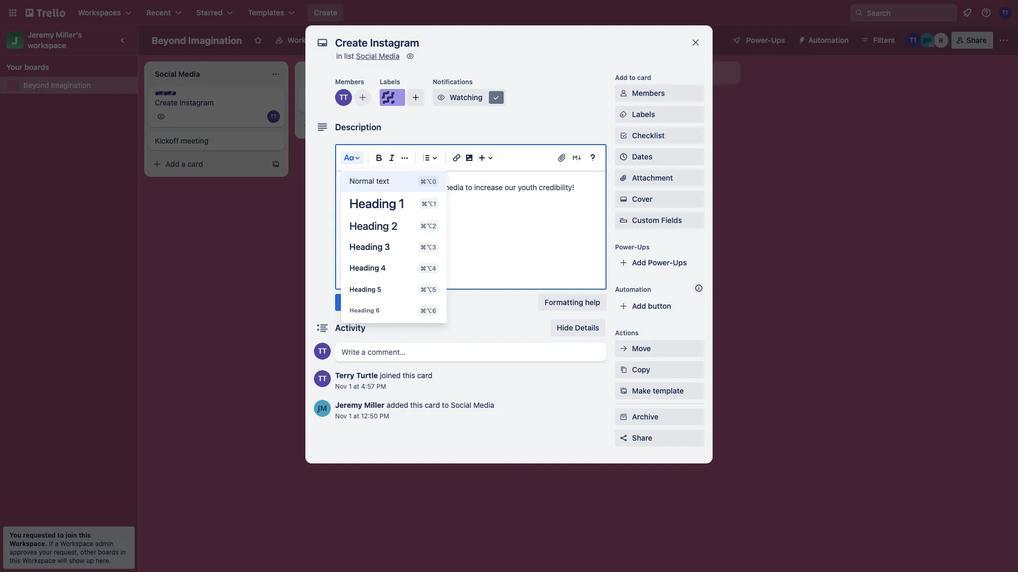Task type: locate. For each thing, give the bounding box(es) containing it.
to left join
[[57, 532, 64, 539]]

1 vertical spatial list
[[660, 69, 671, 77]]

2 horizontal spatial add a card button
[[450, 92, 569, 109]]

1 horizontal spatial color: purple, title: none image
[[380, 89, 405, 106]]

1 horizontal spatial members
[[632, 89, 665, 98]]

sm image for copy
[[618, 365, 629, 375]]

another inside main content area, start typing to enter text. text box
[[393, 183, 419, 192]]

miller's
[[56, 30, 82, 39]]

add a card down the thinking
[[316, 122, 354, 130]]

2 vertical spatial power-
[[648, 259, 673, 267]]

attachment
[[632, 174, 673, 182]]

open help dialog image
[[587, 152, 599, 164]]

nov down terry
[[335, 383, 347, 390]]

ups up add power-ups
[[637, 243, 650, 251]]

primary element
[[0, 0, 1018, 25]]

color: purple, title: none image right 'add members to card' image
[[380, 89, 405, 106]]

imagination inside board name text field
[[188, 34, 242, 46]]

1 heading from the top
[[350, 196, 396, 211]]

in
[[336, 52, 342, 60], [121, 549, 126, 556]]

add another list button
[[596, 62, 740, 85]]

your
[[6, 63, 23, 72]]

0 vertical spatial boards
[[24, 63, 49, 72]]

add power-ups
[[632, 259, 687, 267]]

sm image for move
[[618, 344, 629, 354]]

thoughts thinking
[[305, 92, 345, 107]]

1 horizontal spatial another
[[631, 69, 658, 77]]

filters
[[873, 36, 895, 45]]

0 horizontal spatial boards
[[24, 63, 49, 72]]

1 vertical spatial share
[[632, 434, 653, 443]]

workspace visible button
[[269, 32, 357, 49]]

lists image
[[420, 152, 433, 164]]

at left 4:57
[[354, 383, 359, 390]]

cover
[[632, 195, 653, 204]]

save
[[342, 298, 358, 307]]

1 vertical spatial jeremy
[[335, 401, 362, 410]]

0 horizontal spatial power-ups
[[615, 243, 650, 251]]

card inside terry turtle joined this card nov 1 at 4:57 pm
[[417, 372, 432, 380]]

terry turtle (terryturtle) image
[[267, 110, 280, 123]]

make
[[632, 387, 651, 396]]

social
[[356, 52, 377, 60], [451, 401, 472, 410]]

heading up heading 3
[[350, 220, 389, 232]]

terry turtle (terryturtle) image
[[999, 6, 1012, 19], [906, 33, 921, 48], [335, 89, 352, 106], [314, 343, 331, 360], [314, 371, 331, 388]]

0 vertical spatial power-ups
[[746, 36, 785, 45]]

formatting help link
[[538, 294, 607, 311]]

at left 12:50
[[354, 413, 359, 420]]

another up members 'link'
[[631, 69, 658, 77]]

this right join
[[79, 532, 91, 539]]

make template link
[[615, 383, 704, 400]]

members down the add another list at the right
[[632, 89, 665, 98]]

heading left 4
[[350, 264, 379, 273]]

2 at from the top
[[354, 413, 359, 420]]

1 vertical spatial in
[[121, 549, 126, 556]]

jeremy inside jeremy miller's workspace
[[28, 30, 54, 39]]

1 horizontal spatial imagination
[[188, 34, 242, 46]]

create left instagram
[[155, 98, 178, 107]]

1 horizontal spatial add a card
[[316, 122, 354, 130]]

automation left filters button
[[809, 36, 849, 45]]

1 vertical spatial create
[[155, 98, 178, 107]]

add a card down notifications
[[467, 96, 504, 105]]

heading down must
[[350, 196, 396, 211]]

1 horizontal spatial share
[[967, 36, 987, 45]]

this right the added
[[410, 401, 423, 410]]

will
[[57, 557, 67, 565]]

add a card for topmost add a card button
[[467, 96, 504, 105]]

labels
[[380, 78, 400, 85], [632, 110, 655, 119]]

12:50
[[361, 413, 378, 420]]

open information menu image
[[981, 7, 992, 18]]

1 vertical spatial beyond
[[23, 81, 49, 90]]

0 horizontal spatial create
[[155, 98, 178, 107]]

labels up checklist
[[632, 110, 655, 119]]

0 vertical spatial labels
[[380, 78, 400, 85]]

media inside jeremy miller added this card to social media nov 1 at 12:50 pm
[[474, 401, 494, 410]]

sm image
[[794, 32, 809, 47], [436, 92, 447, 103], [491, 92, 502, 103], [618, 194, 629, 205]]

0 horizontal spatial another
[[393, 183, 419, 192]]

1 vertical spatial power-
[[615, 243, 637, 251]]

1 at from the top
[[354, 383, 359, 390]]

to inside text box
[[466, 183, 472, 192]]

sm image down notifications
[[436, 92, 447, 103]]

2 horizontal spatial power-
[[746, 36, 771, 45]]

1 horizontal spatial workspace
[[60, 540, 93, 548]]

this down approves
[[10, 557, 21, 565]]

heading for heading 1
[[350, 196, 396, 211]]

create inside 'link'
[[155, 98, 178, 107]]

heading 1 group
[[341, 171, 447, 321]]

0 horizontal spatial share
[[632, 434, 653, 443]]

ups left automation button
[[771, 36, 785, 45]]

color: bold red, title: "thoughts" element
[[305, 91, 345, 99]]

0 horizontal spatial beyond imagination
[[23, 81, 91, 90]]

0 vertical spatial create
[[314, 8, 337, 17]]

power-ups
[[746, 36, 785, 45], [615, 243, 650, 251]]

save button
[[335, 294, 365, 311]]

3 heading from the top
[[350, 242, 383, 252]]

card right the added
[[425, 401, 440, 410]]

power- inside 'power-ups' button
[[746, 36, 771, 45]]

add
[[378, 183, 391, 192]]

sm image right 'power-ups' button on the top of page
[[794, 32, 809, 47]]

1 vertical spatial ups
[[637, 243, 650, 251]]

0 horizontal spatial list
[[344, 52, 354, 60]]

0 vertical spatial jeremy miller (jeremymiller198) image
[[920, 33, 935, 48]]

sm image inside the make template link
[[618, 386, 629, 397]]

1 vertical spatial imagination
[[51, 81, 91, 90]]

sm image for labels
[[618, 109, 629, 120]]

imagination down your boards with 1 items "element"
[[51, 81, 91, 90]]

1 vertical spatial another
[[393, 183, 419, 192]]

0 vertical spatial social
[[356, 52, 377, 60]]

sm image inside cover link
[[618, 194, 629, 205]]

a for topmost add a card button
[[483, 96, 487, 105]]

nov left 12:50
[[335, 413, 347, 420]]

0 horizontal spatial jeremy miller (jeremymiller198) image
[[314, 400, 331, 417]]

move link
[[615, 340, 704, 357]]

0 vertical spatial members
[[335, 78, 364, 85]]

0 vertical spatial 1
[[399, 196, 405, 211]]

6 heading from the top
[[350, 307, 374, 314]]

workspace
[[28, 41, 66, 50]]

this right joined
[[403, 372, 415, 380]]

boards
[[24, 63, 49, 72], [98, 549, 119, 556]]

request,
[[54, 549, 79, 556]]

2 vertical spatial 1
[[349, 413, 352, 420]]

5
[[377, 286, 381, 293]]

2 horizontal spatial ups
[[771, 36, 785, 45]]

in down visible
[[336, 52, 342, 60]]

requested
[[23, 532, 56, 539]]

workspace left visible
[[288, 36, 327, 45]]

imagination left star or unstar board icon
[[188, 34, 242, 46]]

attach and insert link image
[[557, 153, 567, 163]]

added
[[387, 401, 408, 410]]

0 horizontal spatial workspace
[[22, 557, 56, 565]]

a for the middle add a card button
[[332, 122, 336, 130]]

sm image inside checklist link
[[618, 130, 629, 141]]

0 vertical spatial in
[[336, 52, 342, 60]]

card up members 'link'
[[637, 74, 651, 81]]

pm
[[377, 383, 386, 390], [380, 413, 389, 420]]

2 heading from the top
[[350, 220, 389, 232]]

1 horizontal spatial jeremy
[[335, 401, 362, 410]]

ups inside the add power-ups link
[[673, 259, 687, 267]]

members
[[335, 78, 364, 85], [632, 89, 665, 98]]

0 vertical spatial add a card
[[467, 96, 504, 105]]

add
[[615, 69, 629, 77], [615, 74, 628, 81], [467, 96, 481, 105], [316, 122, 330, 130], [165, 160, 180, 169], [632, 259, 646, 267], [632, 302, 646, 311]]

card
[[637, 74, 651, 81], [489, 96, 504, 105], [338, 122, 354, 130], [188, 160, 203, 169], [417, 372, 432, 380], [425, 401, 440, 410]]

this
[[403, 372, 415, 380], [410, 401, 423, 410], [79, 532, 91, 539], [10, 557, 21, 565]]

jeremy for jeremy miller's workspace
[[28, 30, 54, 39]]

italic ⌘i image
[[386, 152, 398, 164]]

text
[[376, 177, 389, 186]]

add another list
[[615, 69, 671, 77]]

4
[[381, 264, 386, 273]]

notifications
[[433, 78, 473, 85]]

create up 'workspace visible'
[[314, 8, 337, 17]]

2 vertical spatial add a card
[[165, 160, 203, 169]]

card right joined
[[417, 372, 432, 380]]

boards inside if a workspace admin approves your request, other boards in this workspace will show up here.
[[98, 549, 119, 556]]

0 vertical spatial list
[[344, 52, 354, 60]]

1 vertical spatial media
[[474, 401, 494, 410]]

0 vertical spatial media
[[379, 52, 400, 60]]

2 vertical spatial ups
[[673, 259, 687, 267]]

sm image inside automation button
[[794, 32, 809, 47]]

jeremy up workspace
[[28, 30, 54, 39]]

0 horizontal spatial members
[[335, 78, 364, 85]]

0 horizontal spatial media
[[379, 52, 400, 60]]

jeremy miller (jeremymiller198) image left nov 1 at 12:50 pm link
[[314, 400, 331, 417]]

ups down fields at the top of page
[[673, 259, 687, 267]]

power-
[[746, 36, 771, 45], [615, 243, 637, 251], [648, 259, 673, 267]]

other
[[80, 549, 96, 556]]

show
[[69, 557, 85, 565]]

jeremy
[[28, 30, 54, 39], [335, 401, 362, 410]]

add a card down kickoff meeting in the top left of the page
[[165, 160, 203, 169]]

list inside button
[[660, 69, 671, 77]]

terry
[[335, 372, 354, 380]]

sm image
[[405, 51, 416, 62], [618, 88, 629, 99], [618, 109, 629, 120], [618, 130, 629, 141], [618, 344, 629, 354], [618, 365, 629, 375], [618, 386, 629, 397], [618, 412, 629, 423]]

workspace down your
[[22, 557, 56, 565]]

0 horizontal spatial add a card
[[165, 160, 203, 169]]

sm image left cover
[[618, 194, 629, 205]]

0 vertical spatial automation
[[809, 36, 849, 45]]

color: purple, title: none image up create instagram
[[155, 91, 176, 95]]

sm image inside labels link
[[618, 109, 629, 120]]

0 vertical spatial workspace
[[288, 36, 327, 45]]

sm image for checklist
[[618, 130, 629, 141]]

2 horizontal spatial workspace
[[288, 36, 327, 45]]

0 vertical spatial at
[[354, 383, 359, 390]]

0 vertical spatial power-
[[746, 36, 771, 45]]

1 horizontal spatial power-ups
[[746, 36, 785, 45]]

4 heading from the top
[[350, 264, 379, 273]]

cover link
[[615, 191, 704, 208]]

to inside jeremy miller added this card to social media nov 1 at 12:50 pm
[[442, 401, 449, 410]]

1 horizontal spatial beyond
[[152, 34, 186, 46]]

normal text
[[350, 177, 389, 186]]

share button down 0 notifications "icon"
[[952, 32, 993, 49]]

sm image for members
[[618, 88, 629, 99]]

heading up heading 4
[[350, 242, 383, 252]]

3
[[385, 242, 390, 252]]

1 vertical spatial add a card
[[316, 122, 354, 130]]

list down visible
[[344, 52, 354, 60]]

labels down the social media link
[[380, 78, 400, 85]]

1 vertical spatial members
[[632, 89, 665, 98]]

heading down "save"
[[350, 307, 374, 314]]

sm image inside archive link
[[618, 412, 629, 423]]

0 vertical spatial ups
[[771, 36, 785, 45]]

to right the media on the left of page
[[466, 183, 472, 192]]

2 vertical spatial workspace
[[22, 557, 56, 565]]

sm image for make template
[[618, 386, 629, 397]]

you requested to join this workspace.
[[10, 532, 91, 548]]

to right the added
[[442, 401, 449, 410]]

in right other
[[121, 549, 126, 556]]

sm image inside copy link
[[618, 365, 629, 375]]

beyond imagination
[[152, 34, 242, 46], [23, 81, 91, 90]]

sm image inside members 'link'
[[618, 88, 629, 99]]

color: purple, title: none image
[[380, 89, 405, 106], [155, 91, 176, 95]]

2 horizontal spatial add a card
[[467, 96, 504, 105]]

0 vertical spatial beyond imagination
[[152, 34, 242, 46]]

5 heading from the top
[[350, 286, 376, 293]]

0 horizontal spatial automation
[[615, 286, 651, 293]]

board link
[[360, 32, 405, 49]]

at inside jeremy miller added this card to social media nov 1 at 12:50 pm
[[354, 413, 359, 420]]

boards down "admin"
[[98, 549, 119, 556]]

1 horizontal spatial list
[[660, 69, 671, 77]]

add a card for the middle add a card button
[[316, 122, 354, 130]]

pm inside jeremy miller added this card to social media nov 1 at 12:50 pm
[[380, 413, 389, 420]]

bold ⌘b image
[[373, 152, 386, 164]]

add a card for the leftmost add a card button
[[165, 160, 203, 169]]

0 vertical spatial beyond
[[152, 34, 186, 46]]

share button down archive link
[[615, 430, 704, 447]]

if
[[49, 540, 53, 548]]

to
[[629, 74, 636, 81], [466, 183, 472, 192], [442, 401, 449, 410], [57, 532, 64, 539]]

1 vertical spatial boards
[[98, 549, 119, 556]]

sm image for automation
[[794, 32, 809, 47]]

1 vertical spatial power-ups
[[615, 243, 650, 251]]

None text field
[[330, 33, 680, 52]]

card down meeting
[[188, 160, 203, 169]]

pm down miller
[[380, 413, 389, 420]]

members inside 'link'
[[632, 89, 665, 98]]

0 vertical spatial imagination
[[188, 34, 242, 46]]

heading 3
[[350, 242, 390, 252]]

watching button
[[433, 89, 506, 106]]

boards right your
[[24, 63, 49, 72]]

1 vertical spatial 1
[[349, 383, 352, 390]]

1 horizontal spatial jeremy miller (jeremymiller198) image
[[920, 33, 935, 48]]

1 vertical spatial share button
[[615, 430, 704, 447]]

share down archive
[[632, 434, 653, 443]]

0 vertical spatial another
[[631, 69, 658, 77]]

create
[[314, 8, 337, 17], [155, 98, 178, 107]]

1 left 12:50
[[349, 413, 352, 420]]

jeremy miller's workspace
[[28, 30, 84, 50]]

1 vertical spatial add a card button
[[299, 118, 418, 135]]

list up members 'link'
[[660, 69, 671, 77]]

create for create
[[314, 8, 337, 17]]

a inside if a workspace admin approves your request, other boards in this workspace will show up here.
[[55, 540, 58, 548]]

1 left ⌘⌥1
[[399, 196, 405, 211]]

formatting
[[545, 298, 583, 307]]

1 down terry
[[349, 383, 352, 390]]

jeremy up nov 1 at 12:50 pm link
[[335, 401, 362, 410]]

in inside if a workspace admin approves your request, other boards in this workspace will show up here.
[[121, 549, 126, 556]]

nov
[[335, 383, 347, 390], [335, 413, 347, 420]]

board
[[378, 36, 398, 45]]

1 vertical spatial nov
[[335, 413, 347, 420]]

0 horizontal spatial power-
[[615, 243, 637, 251]]

workspace down join
[[60, 540, 93, 548]]

1 horizontal spatial create
[[314, 8, 337, 17]]

jeremy miller (jeremymiller198) image left r
[[920, 33, 935, 48]]

checklist link
[[615, 127, 704, 144]]

this inside terry turtle joined this card nov 1 at 4:57 pm
[[403, 372, 415, 380]]

1 nov from the top
[[335, 383, 347, 390]]

pm inside terry turtle joined this card nov 1 at 4:57 pm
[[377, 383, 386, 390]]

1 vertical spatial labels
[[632, 110, 655, 119]]

0 vertical spatial jeremy
[[28, 30, 54, 39]]

share left the show menu icon
[[967, 36, 987, 45]]

social inside jeremy miller added this card to social media nov 1 at 12:50 pm
[[451, 401, 472, 410]]

a
[[483, 96, 487, 105], [332, 122, 336, 130], [181, 160, 186, 169], [55, 540, 58, 548]]

must
[[360, 183, 377, 192]]

4:57
[[361, 383, 375, 390]]

nov inside jeremy miller added this card to social media nov 1 at 12:50 pm
[[335, 413, 347, 420]]

heading left 5
[[350, 286, 376, 293]]

1 horizontal spatial beyond imagination
[[152, 34, 242, 46]]

1 horizontal spatial share button
[[952, 32, 993, 49]]

jeremy inside jeremy miller added this card to social media nov 1 at 12:50 pm
[[335, 401, 362, 410]]

create inside button
[[314, 8, 337, 17]]

Board name text field
[[146, 32, 247, 49]]

pm right 4:57
[[377, 383, 386, 390]]

1 horizontal spatial boards
[[98, 549, 119, 556]]

jeremy miller (jeremymiller198) image
[[920, 33, 935, 48], [314, 400, 331, 417]]

1 horizontal spatial automation
[[809, 36, 849, 45]]

ups inside 'power-ups' button
[[771, 36, 785, 45]]

2 nov from the top
[[335, 413, 347, 420]]

workspace inside button
[[288, 36, 327, 45]]

link image
[[450, 152, 463, 164]]

automation up "add button"
[[615, 286, 651, 293]]

0 horizontal spatial jeremy
[[28, 30, 54, 39]]

sm image inside move link
[[618, 344, 629, 354]]

1 vertical spatial at
[[354, 413, 359, 420]]

1 horizontal spatial power-
[[648, 259, 673, 267]]

your
[[39, 549, 52, 556]]

details
[[575, 324, 599, 333]]

another right add on the left of the page
[[393, 183, 419, 192]]

heading for heading 6
[[350, 307, 374, 314]]

button
[[648, 302, 671, 311]]

members up 'add members to card' image
[[335, 78, 364, 85]]

more formatting image
[[398, 152, 411, 164]]

0 horizontal spatial in
[[121, 549, 126, 556]]

image image
[[463, 152, 476, 164]]

1 vertical spatial social
[[451, 401, 472, 410]]



Task type: vqa. For each thing, say whether or not it's contained in the screenshot.
TEMPLATES popup button at the left of page
no



Task type: describe. For each thing, give the bounding box(es) containing it.
view markdown image
[[572, 153, 582, 163]]

kickoff meeting link
[[155, 136, 278, 146]]

⌘⌥6
[[421, 307, 436, 315]]

your boards with 1 items element
[[6, 61, 126, 74]]

terry turtle joined this card nov 1 at 4:57 pm
[[335, 372, 432, 390]]

rubyanndersson (rubyanndersson) image
[[934, 33, 949, 48]]

search image
[[855, 8, 863, 17]]

jeremy miller added this card to social media nov 1 at 12:50 pm
[[335, 401, 494, 420]]

0 horizontal spatial beyond
[[23, 81, 49, 90]]

move
[[632, 344, 651, 353]]

0 horizontal spatial add a card button
[[148, 156, 267, 173]]

normal
[[350, 177, 374, 186]]

boards inside "element"
[[24, 63, 49, 72]]

1 inside group
[[399, 196, 405, 211]]

heading 5
[[350, 286, 381, 293]]

heading 4
[[350, 264, 386, 273]]

0 notifications image
[[961, 6, 974, 19]]

⌘⌥3
[[421, 243, 436, 251]]

copy link
[[615, 362, 704, 379]]

share for the topmost share button
[[967, 36, 987, 45]]

at inside terry turtle joined this card nov 1 at 4:57 pm
[[354, 383, 359, 390]]

automation button
[[794, 32, 855, 49]]

power-ups button
[[725, 32, 792, 49]]

0 vertical spatial add a card button
[[450, 92, 569, 109]]

⌘⌥1
[[422, 200, 436, 207]]

copy
[[632, 366, 650, 374]]

share for share button to the bottom
[[632, 434, 653, 443]]

create button
[[308, 4, 344, 21]]

our
[[505, 183, 516, 192]]

sm image for watching
[[436, 92, 447, 103]]

add power-ups link
[[615, 255, 704, 272]]

star or unstar board image
[[254, 36, 262, 45]]

1 vertical spatial beyond imagination
[[23, 81, 91, 90]]

help
[[585, 298, 600, 307]]

0 horizontal spatial color: purple, title: none image
[[155, 91, 176, 95]]

join
[[65, 532, 77, 539]]

sm image for cover
[[618, 194, 629, 205]]

1 horizontal spatial add a card button
[[299, 118, 418, 135]]

watching
[[450, 93, 483, 102]]

add button
[[632, 302, 671, 311]]

you
[[10, 532, 21, 539]]

instagram
[[180, 98, 214, 107]]

jeremy for jeremy miller added this card to social media nov 1 at 12:50 pm
[[335, 401, 362, 410]]

1 inside jeremy miller added this card to social media nov 1 at 12:50 pm
[[349, 413, 352, 420]]

beyond imagination inside board name text field
[[152, 34, 242, 46]]

power-ups inside button
[[746, 36, 785, 45]]

1 vertical spatial automation
[[615, 286, 651, 293]]

a for the leftmost add a card button
[[181, 160, 186, 169]]

hide details link
[[551, 320, 606, 337]]

dates
[[632, 152, 653, 161]]

0 horizontal spatial imagination
[[51, 81, 91, 90]]

create for create instagram
[[155, 98, 178, 107]]

power- inside the add power-ups link
[[648, 259, 673, 267]]

heading 2
[[350, 220, 397, 232]]

hide
[[557, 324, 573, 333]]

description
[[335, 122, 381, 132]]

credibility!
[[539, 183, 574, 192]]

6
[[376, 307, 380, 314]]

1 horizontal spatial labels
[[632, 110, 655, 119]]

increase
[[474, 183, 503, 192]]

add to card
[[615, 74, 651, 81]]

attachment button
[[615, 170, 704, 187]]

beyond inside board name text field
[[152, 34, 186, 46]]

we
[[347, 183, 358, 192]]

template
[[653, 387, 684, 396]]

thoughts
[[316, 92, 345, 99]]

we must add another social media to increase our youth credibility!
[[347, 183, 574, 192]]

to up members 'link'
[[629, 74, 636, 81]]

social
[[421, 183, 441, 192]]

heading for heading 4
[[350, 264, 379, 273]]

another inside button
[[631, 69, 658, 77]]

custom fields button
[[615, 215, 704, 226]]

cancel button
[[368, 294, 405, 311]]

activity
[[335, 323, 366, 333]]

here.
[[96, 557, 111, 565]]

Search field
[[863, 5, 956, 21]]

r
[[939, 37, 943, 44]]

labels link
[[615, 106, 704, 123]]

1 vertical spatial workspace
[[60, 540, 93, 548]]

card inside jeremy miller added this card to social media nov 1 at 12:50 pm
[[425, 401, 440, 410]]

this inside if a workspace admin approves your request, other boards in this workspace will show up here.
[[10, 557, 21, 565]]

turtle
[[356, 372, 378, 380]]

heading for heading 5
[[350, 286, 376, 293]]

0 horizontal spatial labels
[[380, 78, 400, 85]]

heading for heading 2
[[350, 220, 389, 232]]

meeting
[[181, 137, 209, 145]]

nov inside terry turtle joined this card nov 1 at 4:57 pm
[[335, 383, 347, 390]]

0 horizontal spatial ups
[[637, 243, 650, 251]]

sm image right watching
[[491, 92, 502, 103]]

this inside jeremy miller added this card to social media nov 1 at 12:50 pm
[[410, 401, 423, 410]]

archive link
[[615, 409, 704, 426]]

add inside button
[[615, 69, 629, 77]]

heading 1
[[350, 196, 405, 211]]

archive
[[632, 413, 659, 422]]

visible
[[329, 36, 351, 45]]

to inside you requested to join this workspace.
[[57, 532, 64, 539]]

checklist
[[632, 131, 665, 140]]

this inside you requested to join this workspace.
[[79, 532, 91, 539]]

0 horizontal spatial social
[[356, 52, 377, 60]]

add button button
[[615, 298, 704, 315]]

thinking link
[[305, 98, 429, 108]]

Write a comment text field
[[335, 343, 607, 362]]

⌘⌥4
[[421, 265, 436, 272]]

admin
[[95, 540, 113, 548]]

workspace.
[[10, 540, 47, 548]]

create from template… image
[[272, 160, 280, 169]]

heading 6
[[350, 307, 380, 314]]

heading for heading 3
[[350, 242, 383, 252]]

thinking
[[305, 98, 335, 107]]

1 inside terry turtle joined this card nov 1 at 4:57 pm
[[349, 383, 352, 390]]

⌘⌥2
[[421, 222, 436, 230]]

youth
[[518, 183, 537, 192]]

back to home image
[[25, 4, 65, 21]]

card right watching
[[489, 96, 504, 105]]

beyond imagination link
[[23, 80, 132, 91]]

create instagram
[[155, 98, 214, 107]]

customize views image
[[410, 35, 421, 46]]

if a workspace admin approves your request, other boards in this workspace will show up here.
[[10, 540, 126, 565]]

add members to card image
[[359, 92, 367, 103]]

formatting help
[[545, 298, 600, 307]]

text styles image
[[343, 152, 355, 164]]

social media link
[[356, 52, 400, 60]]

card down thinking link
[[338, 122, 354, 130]]

editor toolbar toolbar
[[340, 150, 601, 324]]

Main content area, start typing to enter text. text field
[[347, 181, 595, 194]]

sm image for archive
[[618, 412, 629, 423]]

⌘⌥5
[[421, 286, 436, 293]]

1 horizontal spatial in
[[336, 52, 342, 60]]

⌘⌥0
[[421, 178, 436, 185]]

automation inside button
[[809, 36, 849, 45]]

actions
[[615, 329, 639, 337]]

0 vertical spatial share button
[[952, 32, 993, 49]]

2
[[391, 220, 397, 232]]

create instagram link
[[155, 98, 278, 108]]

nov 1 at 4:57 pm link
[[335, 383, 386, 390]]

kickoff
[[155, 137, 179, 145]]

kickoff meeting
[[155, 137, 209, 145]]

show menu image
[[999, 35, 1009, 46]]

up
[[86, 557, 94, 565]]



